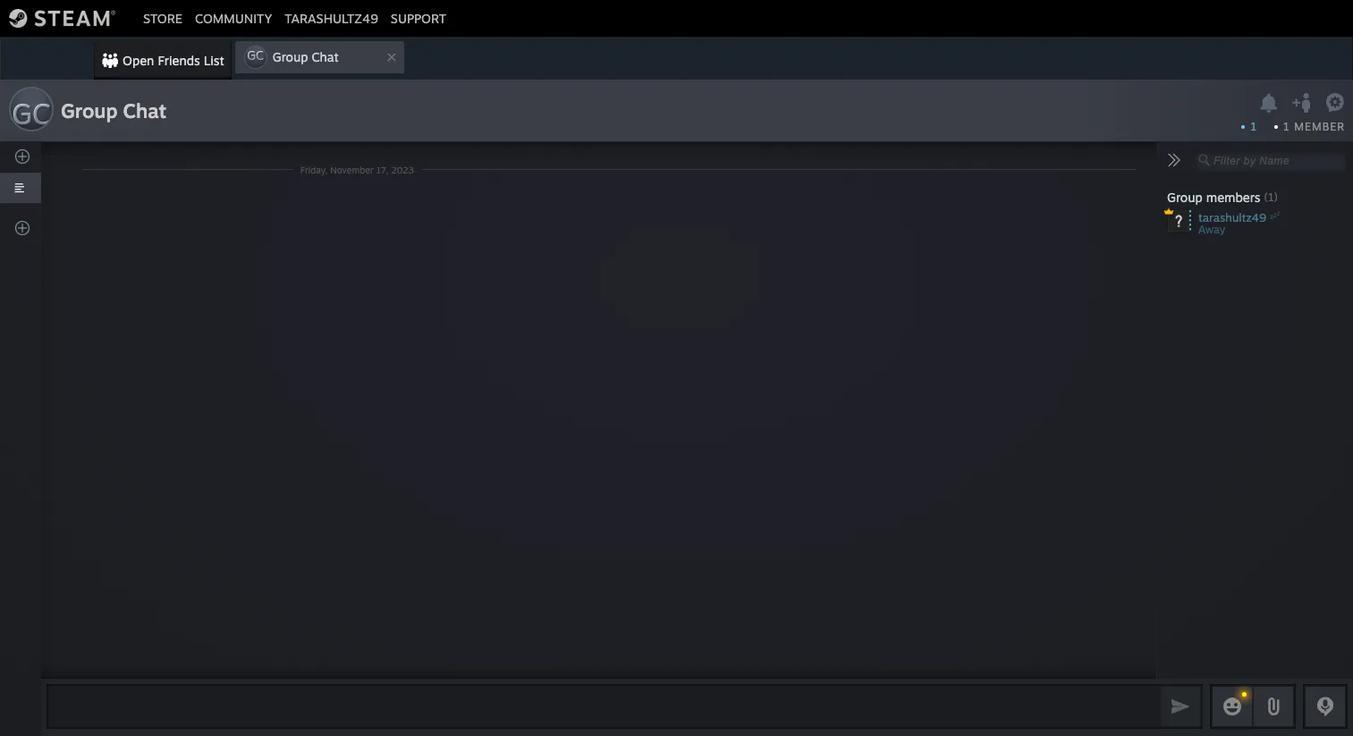 Task type: describe. For each thing, give the bounding box(es) containing it.
Filter by Name text field
[[1192, 149, 1346, 173]]

collapse member list image
[[1167, 153, 1182, 167]]

november
[[330, 164, 374, 175]]

manage group chat settings image
[[1326, 93, 1348, 116]]

members
[[1206, 190, 1261, 205]]

group chat
[[61, 98, 166, 123]]

gc group chat
[[247, 47, 339, 64]]

0 horizontal spatial chat
[[123, 98, 166, 123]]

z z z
[[1270, 210, 1280, 220]]

group inside gc group chat
[[273, 49, 308, 64]]

create new text channel image
[[13, 148, 31, 165]]

1 for 1
[[1251, 120, 1257, 133]]

friday, november 17, 2023
[[300, 164, 414, 175]]

store link
[[137, 10, 189, 25]]

community
[[195, 10, 272, 25]]

send special image
[[1263, 696, 1284, 717]]

open
[[123, 53, 154, 68]]

friday,
[[300, 164, 328, 175]]

chat inside gc group chat
[[312, 49, 339, 64]]

support link
[[384, 10, 453, 25]]

1 inside group members ( 1 )
[[1268, 191, 1274, 204]]

friends
[[158, 53, 200, 68]]

community link
[[189, 10, 278, 25]]



Task type: vqa. For each thing, say whether or not it's contained in the screenshot.
the middle Group
yes



Task type: locate. For each thing, give the bounding box(es) containing it.
gc right list on the top left of the page
[[247, 47, 264, 63]]

group members ( 1 )
[[1167, 190, 1278, 205]]

z
[[1277, 210, 1280, 216], [1274, 212, 1277, 218], [1270, 214, 1274, 220]]

1 horizontal spatial 1
[[1268, 191, 1274, 204]]

1 up z z z
[[1268, 191, 1274, 204]]

gc inside gc group chat
[[247, 47, 264, 63]]

2023
[[391, 164, 414, 175]]

1 for 1 member
[[1284, 120, 1291, 133]]

17,
[[376, 164, 389, 175]]

support
[[391, 10, 446, 25]]

tarashultz49 down 'members'
[[1199, 210, 1267, 225]]

chat down open on the top
[[123, 98, 166, 123]]

(
[[1264, 191, 1268, 204]]

1 member
[[1284, 120, 1345, 133]]

0 horizontal spatial 1
[[1251, 120, 1257, 133]]

1 vertical spatial group
[[61, 98, 118, 123]]

chat
[[312, 49, 339, 64], [123, 98, 166, 123]]

1 up filter by name text field
[[1251, 120, 1257, 133]]

group for group chat
[[61, 98, 118, 123]]

list
[[204, 53, 224, 68]]

submit image
[[1169, 695, 1192, 718]]

0 vertical spatial chat
[[312, 49, 339, 64]]

0 horizontal spatial group
[[61, 98, 118, 123]]

0 vertical spatial group
[[273, 49, 308, 64]]

group for group members ( 1 )
[[1167, 190, 1203, 205]]

0 vertical spatial tarashultz49
[[285, 10, 378, 25]]

tarashultz49
[[285, 10, 378, 25], [1199, 210, 1267, 225]]

open friends list
[[123, 53, 224, 68]]

2 vertical spatial group
[[1167, 190, 1203, 205]]

gc for gc group chat
[[247, 47, 264, 63]]

away
[[1199, 223, 1225, 236]]

store
[[143, 10, 182, 25]]

manage notification settings image
[[1258, 93, 1281, 113]]

tarashultz49 link
[[278, 10, 384, 25]]

gc for gc
[[12, 96, 51, 131]]

tarashultz49 up gc group chat
[[285, 10, 378, 25]]

member
[[1295, 120, 1345, 133]]

)
[[1274, 191, 1278, 204]]

2 horizontal spatial group
[[1167, 190, 1203, 205]]

2 horizontal spatial 1
[[1284, 120, 1291, 133]]

0 horizontal spatial gc
[[12, 96, 51, 131]]

group
[[273, 49, 308, 64], [61, 98, 118, 123], [1167, 190, 1203, 205]]

None text field
[[47, 684, 1157, 729]]

create new voice channel image
[[13, 219, 31, 237]]

chat down tarashultz49 link
[[312, 49, 339, 64]]

0 horizontal spatial tarashultz49
[[285, 10, 378, 25]]

1 vertical spatial tarashultz49
[[1199, 210, 1267, 225]]

1 horizontal spatial chat
[[312, 49, 339, 64]]

1 horizontal spatial gc
[[247, 47, 264, 63]]

close this tab image
[[383, 52, 400, 63]]

1 left member
[[1284, 120, 1291, 133]]

gc
[[247, 47, 264, 63], [12, 96, 51, 131]]

1 vertical spatial gc
[[12, 96, 51, 131]]

1
[[1251, 120, 1257, 133], [1284, 120, 1291, 133], [1268, 191, 1274, 204]]

invite a friend to this group chat image
[[1292, 91, 1315, 114]]

gc up create new text channel image
[[12, 96, 51, 131]]

1 horizontal spatial group
[[273, 49, 308, 64]]

1 vertical spatial chat
[[123, 98, 166, 123]]

1 horizontal spatial tarashultz49
[[1199, 210, 1267, 225]]

0 vertical spatial gc
[[247, 47, 264, 63]]



